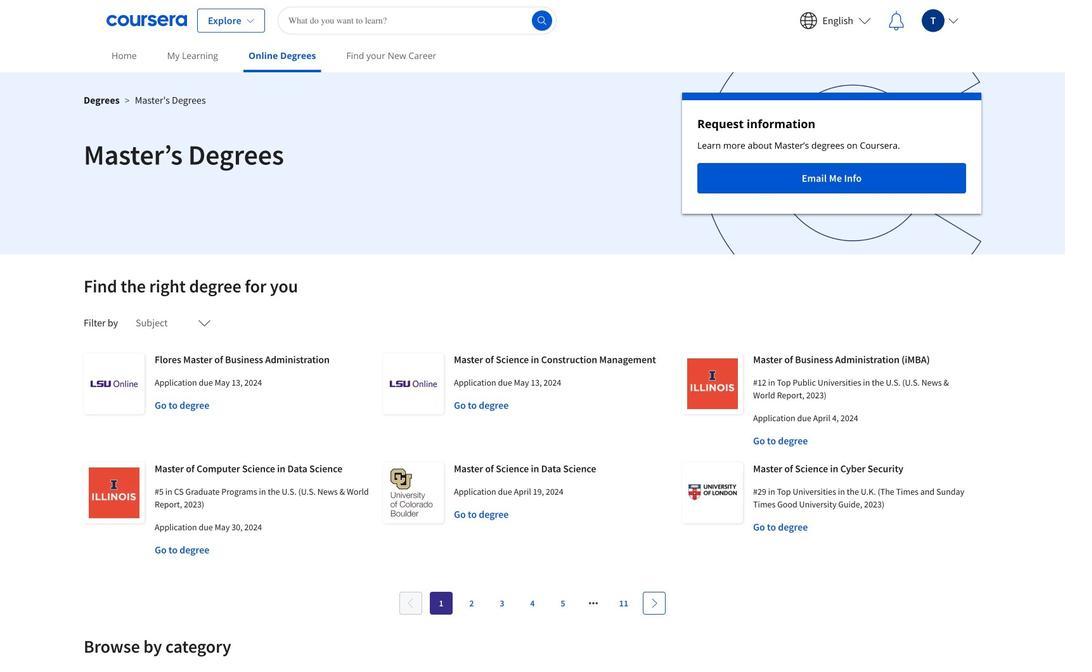 Task type: vqa. For each thing, say whether or not it's contained in the screenshot.
right University of Illinois at Urbana-Champaign "image"
yes



Task type: locate. For each thing, give the bounding box(es) containing it.
coursera image
[[107, 10, 187, 31]]

1 horizontal spatial louisiana state university image
[[383, 353, 444, 414]]

louisiana state university image
[[84, 353, 145, 414], [383, 353, 444, 414]]

None search field
[[278, 7, 557, 35]]

status
[[683, 93, 982, 214]]

1 horizontal spatial university of illinois at urbana-champaign image
[[683, 353, 743, 414]]

0 horizontal spatial louisiana state university image
[[84, 353, 145, 414]]

2 louisiana state university image from the left
[[383, 353, 444, 414]]

university of illinois at urbana-champaign image
[[683, 353, 743, 414], [84, 462, 145, 523]]

university of colorado boulder image
[[383, 462, 444, 523]]

0 horizontal spatial university of illinois at urbana-champaign image
[[84, 462, 145, 523]]

1 louisiana state university image from the left
[[84, 353, 145, 414]]



Task type: describe. For each thing, give the bounding box(es) containing it.
1 vertical spatial university of illinois at urbana-champaign image
[[84, 462, 145, 523]]

What do you want to learn? text field
[[278, 7, 557, 35]]

university of london image
[[683, 462, 743, 523]]

0 vertical spatial university of illinois at urbana-champaign image
[[683, 353, 743, 414]]

go to next page image
[[650, 598, 660, 608]]



